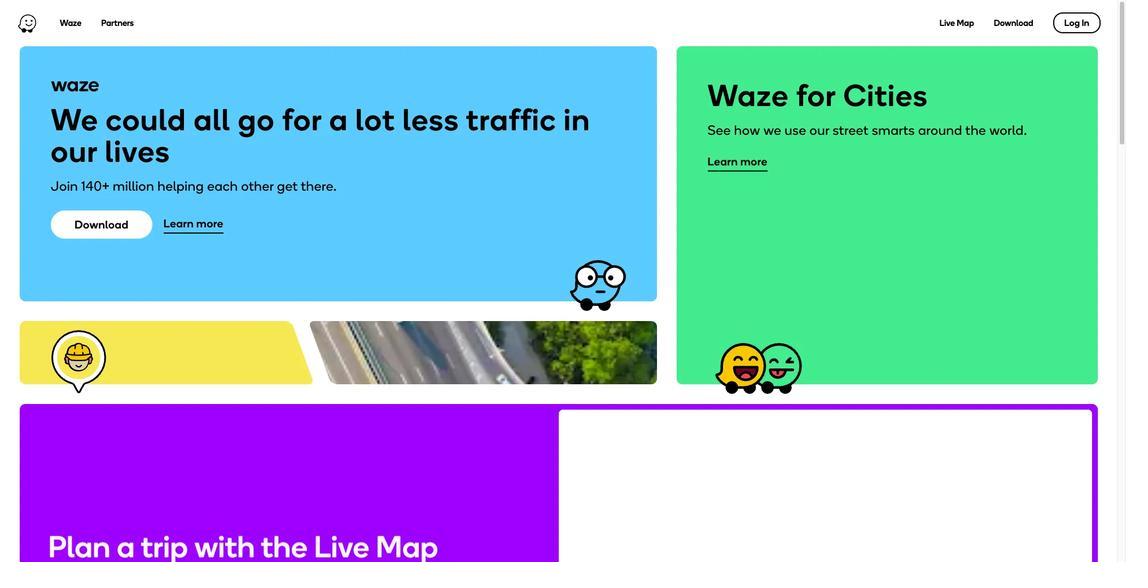 Task type: vqa. For each thing, say whether or not it's contained in the screenshot.
'Log'
yes



Task type: describe. For each thing, give the bounding box(es) containing it.
we
[[51, 102, 99, 138]]

we
[[764, 122, 782, 138]]

the
[[966, 122, 987, 138]]

we could all go for a lot less traffic in our lives
[[51, 102, 591, 170]]

get
[[277, 178, 298, 194]]

see how we use our street smarts around the world.
[[708, 122, 1028, 138]]

1 horizontal spatial our
[[810, 122, 830, 138]]

join
[[51, 178, 78, 194]]

for inside we could all go for a lot less traffic in our lives
[[282, 102, 322, 138]]

1 horizontal spatial learn more
[[708, 155, 768, 169]]

could
[[106, 102, 187, 138]]

live
[[940, 18, 956, 28]]

1 vertical spatial more
[[196, 217, 223, 231]]

waze for waze for cities
[[708, 77, 789, 114]]

million
[[113, 178, 154, 194]]

partners
[[101, 18, 134, 28]]

go
[[238, 102, 275, 138]]

less
[[403, 102, 460, 138]]

log
[[1065, 17, 1081, 28]]

0 vertical spatial download link
[[994, 18, 1034, 28]]

traffic
[[466, 102, 557, 138]]

live map
[[940, 18, 975, 28]]

partners link
[[101, 18, 134, 28]]

smarts
[[872, 122, 915, 138]]

140+
[[81, 178, 110, 194]]

join 140+ million helping each other get there.
[[51, 178, 337, 194]]

1 vertical spatial learn
[[164, 217, 194, 231]]

lot
[[356, 102, 396, 138]]

in
[[1082, 17, 1090, 28]]

use
[[785, 122, 807, 138]]

lives
[[105, 134, 170, 170]]

helping
[[158, 178, 204, 194]]



Task type: locate. For each thing, give the bounding box(es) containing it.
learn more link down how
[[708, 154, 768, 171]]

0 vertical spatial waze
[[60, 18, 81, 28]]

waze up how
[[708, 77, 789, 114]]

our inside we could all go for a lot less traffic in our lives
[[51, 134, 98, 170]]

0 vertical spatial learn more
[[708, 155, 768, 169]]

see
[[708, 122, 731, 138]]

1 vertical spatial learn more
[[164, 217, 223, 231]]

waze for cities
[[708, 77, 929, 114]]

our up join
[[51, 134, 98, 170]]

learn more down how
[[708, 155, 768, 169]]

for up the use
[[797, 77, 837, 114]]

0 horizontal spatial learn
[[164, 217, 194, 231]]

there.
[[301, 178, 337, 194]]

0 horizontal spatial download
[[75, 218, 129, 232]]

1 horizontal spatial learn more link
[[708, 154, 768, 171]]

a
[[330, 102, 348, 138]]

cities
[[844, 77, 929, 114]]

waze
[[60, 18, 81, 28], [708, 77, 789, 114]]

1 vertical spatial download
[[75, 218, 129, 232]]

1 vertical spatial download link
[[51, 211, 152, 239]]

world.
[[990, 122, 1028, 138]]

learn more
[[708, 155, 768, 169], [164, 217, 223, 231]]

other
[[241, 178, 274, 194]]

more down each
[[196, 217, 223, 231]]

download link
[[994, 18, 1034, 28], [51, 211, 152, 239]]

around
[[919, 122, 963, 138]]

0 horizontal spatial download link
[[51, 211, 152, 239]]

learn down "see"
[[708, 155, 738, 169]]

1 horizontal spatial more
[[741, 155, 768, 169]]

each
[[207, 178, 238, 194]]

our
[[810, 122, 830, 138], [51, 134, 98, 170]]

0 vertical spatial learn
[[708, 155, 738, 169]]

1 vertical spatial waze
[[708, 77, 789, 114]]

learn down helping
[[164, 217, 194, 231]]

home image
[[17, 14, 37, 33]]

0 vertical spatial download
[[994, 18, 1034, 28]]

1 horizontal spatial for
[[797, 77, 837, 114]]

download right map on the right top of the page
[[994, 18, 1034, 28]]

download link down 140+
[[51, 211, 152, 239]]

1 horizontal spatial download link
[[994, 18, 1034, 28]]

1 vertical spatial learn more link
[[164, 217, 223, 233]]

0 horizontal spatial learn more link
[[164, 217, 223, 233]]

download for the download link to the top
[[994, 18, 1034, 28]]

download down 140+
[[75, 218, 129, 232]]

learn more link down join 140+ million helping each other get there.
[[164, 217, 223, 233]]

0 horizontal spatial learn more
[[164, 217, 223, 231]]

learn
[[708, 155, 738, 169], [164, 217, 194, 231]]

learn more link
[[708, 154, 768, 171], [164, 217, 223, 233]]

learn more down join 140+ million helping each other get there.
[[164, 217, 223, 231]]

live map link
[[940, 18, 975, 28]]

0 horizontal spatial our
[[51, 134, 98, 170]]

street
[[833, 122, 869, 138]]

waze link
[[60, 18, 81, 28]]

0 vertical spatial learn more link
[[708, 154, 768, 171]]

download link right map on the right top of the page
[[994, 18, 1034, 28]]

download for the bottommost the download link
[[75, 218, 129, 232]]

all
[[194, 102, 231, 138]]

waze right home icon
[[60, 18, 81, 28]]

0 horizontal spatial more
[[196, 217, 223, 231]]

more
[[741, 155, 768, 169], [196, 217, 223, 231]]

for left a
[[282, 102, 322, 138]]

0 vertical spatial more
[[741, 155, 768, 169]]

in
[[564, 102, 591, 138]]

our right the use
[[810, 122, 830, 138]]

map
[[957, 18, 975, 28]]

more down how
[[741, 155, 768, 169]]

download
[[994, 18, 1034, 28], [75, 218, 129, 232]]

0 horizontal spatial for
[[282, 102, 322, 138]]

for
[[797, 77, 837, 114], [282, 102, 322, 138]]

how
[[735, 122, 761, 138]]

waze for waze link
[[60, 18, 81, 28]]

1 horizontal spatial download
[[994, 18, 1034, 28]]

0 horizontal spatial waze
[[60, 18, 81, 28]]

1 horizontal spatial waze
[[708, 77, 789, 114]]

log in link
[[1054, 12, 1101, 33]]

1 horizontal spatial learn
[[708, 155, 738, 169]]

log in
[[1065, 17, 1090, 28]]



